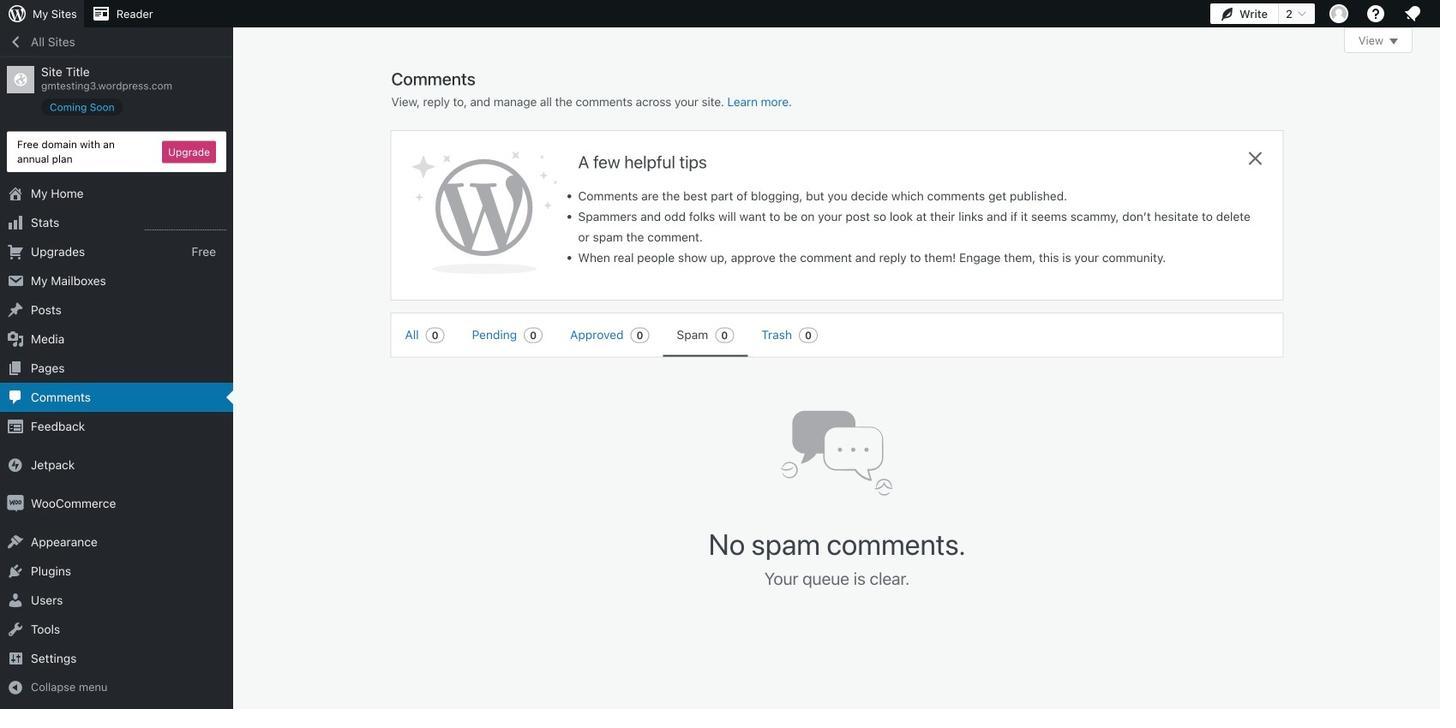 Task type: describe. For each thing, give the bounding box(es) containing it.
dismiss tips image
[[1245, 148, 1266, 169]]

my profile image
[[1330, 4, 1349, 23]]

closed image
[[1390, 39, 1398, 45]]

wordpress logo image
[[412, 152, 558, 274]]

highest hourly views 0 image
[[145, 220, 226, 231]]



Task type: vqa. For each thing, say whether or not it's contained in the screenshot.
1st Reply button from the bottom of the page
no



Task type: locate. For each thing, give the bounding box(es) containing it.
2 img image from the top
[[7, 496, 24, 513]]

0 vertical spatial img image
[[7, 457, 24, 474]]

img image
[[7, 457, 24, 474], [7, 496, 24, 513]]

help image
[[1366, 3, 1386, 24]]

1 img image from the top
[[7, 457, 24, 474]]

manage your notifications image
[[1403, 3, 1423, 24]]

menu
[[391, 314, 1256, 357]]

main content
[[391, 27, 1413, 626]]

1 vertical spatial img image
[[7, 496, 24, 513]]



